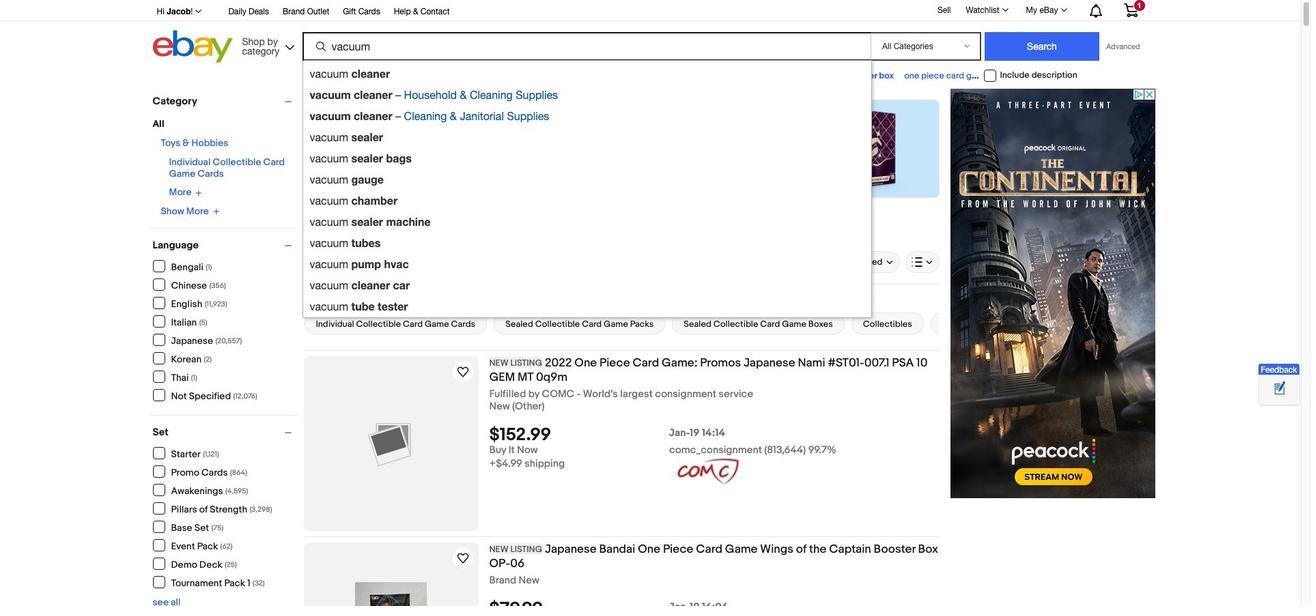Task type: locate. For each thing, give the bounding box(es) containing it.
1 vertical spatial heading
[[489, 543, 939, 571]]

0 vertical spatial heading
[[489, 357, 928, 385]]

1 heading from the top
[[489, 357, 928, 385]]

account navigation
[[149, 0, 1149, 21]]

heading
[[489, 357, 928, 385], [489, 543, 939, 571]]

region
[[304, 100, 940, 198]]

watch 2022 one piece card game: promos japanese nami #st01-007.1 psa 10 gem mt 0q9m image
[[455, 364, 471, 381]]

my ebay image
[[1061, 8, 1067, 12]]

Search for anything text field
[[304, 33, 868, 59]]

banner
[[149, 0, 1149, 318]]

2022 one piece card game: promos japanese nami #st01-007.1 psa 10 gem mt 0q9m image
[[364, 417, 418, 471]]

listing options selector. list view selected. image
[[912, 257, 934, 268]]

main content
[[304, 89, 1131, 607]]

2 heading from the top
[[489, 543, 939, 571]]

visit comc_consignment ebay store! image
[[670, 458, 748, 485]]

watch japanese bandai one piece card game wings of the captain booster box op-06 image
[[455, 551, 471, 567]]

list box
[[302, 60, 872, 318]]

watchlist image
[[1003, 8, 1009, 12]]

None submit
[[985, 32, 1100, 61]]

All selected text field
[[315, 256, 326, 268]]



Task type: vqa. For each thing, say whether or not it's contained in the screenshot.
"Joevalue4U" link
no



Task type: describe. For each thing, give the bounding box(es) containing it.
advertisement element
[[951, 89, 1156, 499]]

japanese bandai one piece card game wings of the captain booster box op-06 image
[[355, 583, 427, 607]]

heading for watch japanese bandai one piece card game wings of the captain booster box op-06 image
[[489, 543, 939, 571]]

heading for watch 2022 one piece card game: promos japanese nami #st01-007.1 psa 10 gem mt 0q9m "image"
[[489, 357, 928, 385]]



